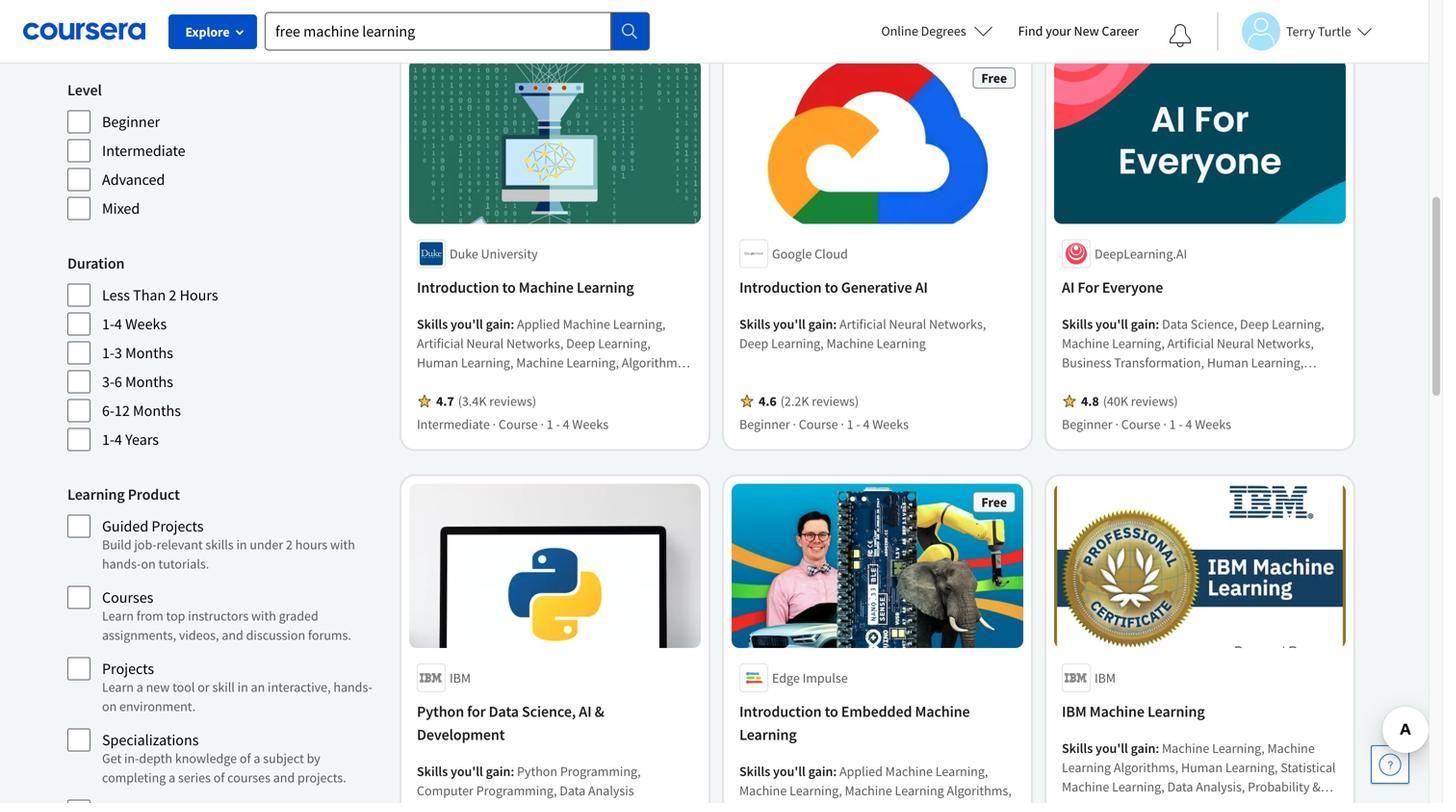 Task type: locate. For each thing, give the bounding box(es) containing it.
introduction down duke
[[417, 278, 499, 297]]

2 free from the top
[[982, 493, 1007, 511]]

skills
[[206, 536, 234, 553]]

0 vertical spatial with
[[330, 536, 355, 553]]

: down introduction to embedded machine learning
[[833, 763, 837, 780]]

0 horizontal spatial human
[[417, 354, 459, 371]]

human up 4.7
[[417, 354, 459, 371]]

courses
[[227, 769, 271, 786]]

1 learn from the top
[[102, 607, 134, 625]]

1 horizontal spatial ibm
[[1062, 702, 1087, 721]]

2 human from the left
[[1208, 354, 1249, 371]]

deep up network
[[566, 335, 596, 352]]

python inside python for data science, ai & development
[[417, 702, 464, 721]]

What do you want to learn? text field
[[265, 12, 612, 51]]

learning
[[577, 278, 634, 297], [877, 335, 926, 352], [467, 373, 516, 390], [67, 485, 125, 504], [1148, 702, 1205, 721], [740, 725, 797, 744], [895, 782, 944, 799], [790, 801, 839, 803]]

introduction down the edge
[[740, 702, 822, 721]]

1 horizontal spatial beginner · course · 1 - 4 weeks
[[1062, 415, 1232, 433]]

ai right generative
[[916, 278, 928, 297]]

1 vertical spatial python
[[417, 702, 464, 721]]

data inside the data science, deep learning, machine learning, artificial neural networks, business transformation, human learning, planning, project management
[[1162, 315, 1188, 333]]

4 down management
[[1186, 415, 1193, 433]]

1 horizontal spatial artificial
[[840, 315, 887, 333]]

2 inside duration "group"
[[169, 286, 177, 305]]

analysis,
[[927, 801, 976, 803]]

applied up software,
[[840, 763, 883, 780]]

intermediate for intermediate · course · 1 - 4 weeks
[[417, 415, 490, 433]]

1 vertical spatial with
[[251, 607, 276, 625]]

years
[[125, 430, 159, 449]]

0 horizontal spatial algorithms,
[[519, 373, 584, 390]]

processing,
[[589, 392, 653, 410]]

1 vertical spatial hands-
[[334, 679, 373, 696]]

ibm
[[450, 669, 471, 687], [1095, 669, 1116, 687], [1062, 702, 1087, 721]]

top
[[166, 607, 185, 625]]

1 · from the left
[[493, 415, 496, 433]]

introduction inside "link"
[[740, 278, 822, 297]]

2 1 from the left
[[847, 415, 854, 433]]

build
[[102, 536, 132, 553]]

1 1- from the top
[[102, 314, 115, 334]]

artificial inside the data science, deep learning, machine learning, artificial neural networks, business transformation, human learning, planning, project management
[[1168, 335, 1215, 352]]

0 horizontal spatial beginner · course · 1 - 4 weeks
[[740, 415, 909, 433]]

machine inside the data science, deep learning, machine learning, artificial neural networks, business transformation, human learning, planning, project management
[[1062, 335, 1110, 352]]

ai for everyone link
[[1062, 276, 1339, 299]]

0 vertical spatial of
[[240, 750, 251, 767]]

1 horizontal spatial 1
[[847, 415, 854, 433]]

- down management
[[1179, 415, 1183, 433]]

1 vertical spatial applied
[[840, 763, 883, 780]]

1 horizontal spatial science,
[[1191, 315, 1238, 333]]

2 vertical spatial months
[[133, 401, 181, 420]]

learn up assignments, in the left of the page
[[102, 607, 134, 625]]

0 horizontal spatial beginner
[[102, 112, 160, 131]]

1 horizontal spatial course
[[799, 415, 838, 433]]

networks, inside artificial neural networks, deep learning, machine learning
[[929, 315, 987, 333]]

1 horizontal spatial human
[[1208, 354, 1249, 371]]

on inside build job-relevant skills in under 2 hours with hands-on tutorials.
[[141, 555, 156, 573]]

on left environment.
[[102, 698, 117, 715]]

data up transformation,
[[1162, 315, 1188, 333]]

ai
[[916, 278, 928, 297], [1062, 278, 1075, 297], [579, 702, 592, 721]]

artificial neural networks, deep learning, machine learning
[[740, 315, 987, 352]]

python
[[484, 412, 525, 429], [417, 702, 464, 721], [517, 763, 558, 780]]

hands- inside learn a new tool or skill in an interactive, hands- on environment.
[[334, 679, 373, 696]]

show more
[[67, 26, 140, 46]]

to down the cloud
[[825, 278, 839, 297]]

skills you'll gain :
[[417, 315, 517, 333], [740, 315, 840, 333], [1062, 315, 1162, 333], [1062, 739, 1162, 757], [417, 763, 517, 780], [740, 763, 840, 780]]

1 vertical spatial intermediate
[[417, 415, 490, 433]]

1 - from the left
[[556, 415, 560, 433]]

a left new
[[137, 679, 143, 696]]

months
[[125, 343, 173, 363], [125, 372, 173, 392], [133, 401, 181, 420]]

edge
[[772, 669, 800, 687]]

hands- down the build
[[102, 555, 141, 573]]

ibm machine learning link
[[1062, 700, 1339, 723]]

find
[[1019, 22, 1043, 39]]

model,
[[637, 373, 675, 390], [446, 392, 484, 410]]

artificial inside artificial neural networks, deep learning, machine learning
[[840, 315, 887, 333]]

learning inside introduction to embedded machine learning
[[740, 725, 797, 744]]

intermediate down 4.7
[[417, 415, 490, 433]]

applied machine learning, machine learning, machine learning algorithms, machine learning software, data analysis, da
[[740, 763, 1012, 803]]

2 horizontal spatial neural
[[1217, 335, 1255, 352]]

3-6 months
[[102, 372, 173, 392]]

python down natural
[[484, 412, 525, 429]]

of
[[240, 750, 251, 767], [214, 769, 225, 786]]

skills for introduction to generative ai
[[740, 315, 771, 333]]

1 vertical spatial 1-
[[102, 343, 115, 363]]

skills you'll gain : for python for data science, ai & development
[[417, 763, 517, 780]]

deep inside the data science, deep learning, machine learning, artificial neural networks, business transformation, human learning, planning, project management
[[1240, 315, 1270, 333]]

0 horizontal spatial 1
[[547, 415, 554, 433]]

science, left &
[[522, 702, 576, 721]]

0 horizontal spatial intermediate
[[102, 141, 186, 160]]

beginner for introduction to generative ai
[[740, 415, 790, 433]]

0 horizontal spatial model,
[[446, 392, 484, 410]]

2 vertical spatial algorithms,
[[947, 782, 1012, 799]]

gain down introduction to machine learning
[[486, 315, 511, 333]]

beginner
[[102, 112, 160, 131], [740, 415, 790, 433], [1062, 415, 1113, 433]]

(2.2k
[[781, 392, 809, 410]]

for
[[467, 702, 486, 721]]

gain for python for data science, ai & development
[[486, 763, 511, 780]]

you'll down introduction to generative ai
[[773, 315, 806, 333]]

1 horizontal spatial programming,
[[560, 763, 641, 780]]

3 1- from the top
[[102, 430, 115, 449]]

None search field
[[265, 12, 650, 51]]

skills you'll gain : for ai for everyone
[[1062, 315, 1162, 333]]

4 down language
[[563, 415, 570, 433]]

hands-
[[102, 555, 141, 573], [334, 679, 373, 696]]

- down language
[[556, 415, 560, 433]]

: down introduction to generative ai
[[833, 315, 837, 333]]

introduction to embedded machine learning
[[740, 702, 970, 744]]

0 horizontal spatial ai
[[579, 702, 592, 721]]

2 horizontal spatial networks,
[[1257, 335, 1314, 352]]

you'll down introduction to machine learning
[[451, 315, 483, 333]]

and down subject
[[273, 769, 295, 786]]

course down natural
[[499, 415, 538, 433]]

2 horizontal spatial reviews)
[[1131, 392, 1178, 410]]

introduction down "google"
[[740, 278, 822, 297]]

you'll for introduction to embedded machine learning
[[773, 763, 806, 780]]

0 horizontal spatial of
[[214, 769, 225, 786]]

in left an
[[238, 679, 248, 696]]

1 down the 4.6 (2.2k reviews)
[[847, 415, 854, 433]]

4.6
[[759, 392, 777, 410]]

data left analysis
[[560, 782, 586, 799]]

learn inside learn a new tool or skill in an interactive, hands- on environment.
[[102, 679, 134, 696]]

gain down python for data science, ai & development
[[486, 763, 511, 780]]

machine inside ibm machine learning link
[[1090, 702, 1145, 721]]

2 horizontal spatial -
[[1179, 415, 1183, 433]]

gain down introduction to generative ai
[[809, 315, 833, 333]]

learn left new
[[102, 679, 134, 696]]

you'll for introduction to generative ai
[[773, 315, 806, 333]]

1 vertical spatial free
[[982, 493, 1007, 511]]

2 horizontal spatial course
[[1122, 415, 1161, 433]]

under
[[250, 536, 283, 553]]

networks, inside the data science, deep learning, machine learning, artificial neural networks, business transformation, human learning, planning, project management
[[1257, 335, 1314, 352]]

google cloud
[[772, 245, 848, 262]]

artificial down generative
[[840, 315, 887, 333]]

ai left for
[[1062, 278, 1075, 297]]

0 vertical spatial a
[[137, 679, 143, 696]]

skills for introduction to embedded machine learning
[[740, 763, 771, 780]]

learning inside the applied machine learning, artificial neural networks, deep learning, human learning, machine learning, algorithms, machine learning algorithms, network model, data model, natural language processing, regression, python programming
[[467, 373, 516, 390]]

applied down introduction to machine learning
[[517, 315, 560, 333]]

0 vertical spatial months
[[125, 343, 173, 363]]

advanced
[[102, 170, 165, 189]]

- for learning
[[556, 415, 560, 433]]

python inside python programming, computer programming, data analysis
[[517, 763, 558, 780]]

learn inside learn from top instructors with graded assignments, videos, and discussion forums.
[[102, 607, 134, 625]]

new
[[1074, 22, 1100, 39]]

: down introduction to machine learning
[[511, 315, 514, 333]]

beginner for ai for everyone
[[1062, 415, 1113, 433]]

1 for learning
[[547, 415, 554, 433]]

and down instructors
[[222, 626, 243, 644]]

knowledge
[[175, 750, 237, 767]]

introduction inside introduction to embedded machine learning
[[740, 702, 822, 721]]

beginner · course · 1 - 4 weeks for generative
[[740, 415, 909, 433]]

applied inside applied machine learning, machine learning, machine learning algorithms, machine learning software, data analysis, da
[[840, 763, 883, 780]]

6-
[[102, 401, 115, 420]]

- for ai
[[857, 415, 861, 433]]

with up discussion
[[251, 607, 276, 625]]

0 vertical spatial in
[[236, 536, 247, 553]]

gain for ai for everyone
[[1131, 315, 1156, 333]]

beginner · course · 1 - 4 weeks for everyone
[[1062, 415, 1232, 433]]

1 human from the left
[[417, 354, 459, 371]]

: for python for data science, ai & development
[[511, 763, 514, 780]]

a left the series
[[169, 769, 175, 786]]

· down language
[[541, 415, 544, 433]]

1-3 months
[[102, 343, 173, 363]]

introduction to generative ai link
[[740, 276, 1016, 299]]

0 horizontal spatial hands-
[[102, 555, 141, 573]]

learning,
[[613, 315, 666, 333], [1272, 315, 1325, 333], [598, 335, 651, 352], [772, 335, 824, 352], [1112, 335, 1165, 352], [461, 354, 514, 371], [567, 354, 619, 371], [1252, 354, 1304, 371], [936, 763, 988, 780], [790, 782, 842, 799]]

0 vertical spatial intermediate
[[102, 141, 186, 160]]

0 horizontal spatial on
[[102, 698, 117, 715]]

weeks down than
[[125, 314, 167, 334]]

1 horizontal spatial 2
[[286, 536, 293, 553]]

months up years
[[133, 401, 181, 420]]

duration group
[[67, 252, 382, 452]]

artificial up 4.7
[[417, 335, 464, 352]]

2 horizontal spatial 1
[[1170, 415, 1177, 433]]

0 horizontal spatial reviews)
[[489, 392, 537, 410]]

data inside python for data science, ai & development
[[489, 702, 519, 721]]

3
[[115, 343, 122, 363]]

beginner down 4.6
[[740, 415, 790, 433]]

projects
[[152, 517, 204, 536], [102, 659, 154, 679]]

you'll up computer
[[451, 763, 483, 780]]

deep
[[1240, 315, 1270, 333], [566, 335, 596, 352], [740, 335, 769, 352]]

in inside learn a new tool or skill in an interactive, hands- on environment.
[[238, 679, 248, 696]]

0 vertical spatial on
[[141, 555, 156, 573]]

intermediate inside level "group"
[[102, 141, 186, 160]]

for
[[1078, 278, 1100, 297]]

algorithms, inside applied machine learning, machine learning, machine learning algorithms, machine learning software, data analysis, da
[[947, 782, 1012, 799]]

python down python for data science, ai & development link
[[517, 763, 558, 780]]

human inside the data science, deep learning, machine learning, artificial neural networks, business transformation, human learning, planning, project management
[[1208, 354, 1249, 371]]

beginner down 4.8
[[1062, 415, 1113, 433]]

skills you'll gain : down introduction to machine learning
[[417, 315, 517, 333]]

0 horizontal spatial and
[[222, 626, 243, 644]]

learning inside group
[[67, 485, 125, 504]]

a up courses
[[254, 750, 260, 767]]

in right skills
[[236, 536, 247, 553]]

1 horizontal spatial and
[[273, 769, 295, 786]]

explore button
[[169, 14, 257, 49]]

intermediate up the "advanced"
[[102, 141, 186, 160]]

1 vertical spatial months
[[125, 372, 173, 392]]

programming
[[528, 412, 605, 429]]

human up management
[[1208, 354, 1249, 371]]

2 learn from the top
[[102, 679, 134, 696]]

algorithms, up language
[[519, 373, 584, 390]]

1 vertical spatial on
[[102, 698, 117, 715]]

algorithms, up network
[[622, 354, 687, 371]]

programming,
[[560, 763, 641, 780], [476, 782, 557, 799]]

1 beginner · course · 1 - 4 weeks from the left
[[740, 415, 909, 433]]

to down university
[[502, 278, 516, 297]]

0 horizontal spatial applied
[[517, 315, 560, 333]]

1 horizontal spatial hands-
[[334, 679, 373, 696]]

reviews) down project
[[1131, 392, 1178, 410]]

neural up '4.7 (3.4k reviews)'
[[467, 335, 504, 352]]

computer
[[417, 782, 474, 799]]

machine inside artificial neural networks, deep learning, machine learning
[[827, 335, 874, 352]]

reviews) for ai
[[812, 392, 859, 410]]

gain down everyone
[[1131, 315, 1156, 333]]

impulse
[[803, 669, 848, 687]]

weeks for introduction to machine learning
[[572, 415, 609, 433]]

with inside build job-relevant skills in under 2 hours with hands-on tutorials.
[[330, 536, 355, 553]]

data inside the applied machine learning, artificial neural networks, deep learning, human learning, machine learning, algorithms, machine learning algorithms, network model, data model, natural language processing, regression, python programming
[[417, 392, 443, 410]]

0 horizontal spatial neural
[[467, 335, 504, 352]]

science,
[[1191, 315, 1238, 333], [522, 702, 576, 721]]

2
[[169, 286, 177, 305], [286, 536, 293, 553]]

1 vertical spatial a
[[254, 750, 260, 767]]

4 for introduction to machine learning
[[563, 415, 570, 433]]

you'll
[[451, 315, 483, 333], [773, 315, 806, 333], [1096, 315, 1129, 333], [1096, 739, 1129, 757], [451, 763, 483, 780], [773, 763, 806, 780]]

2 vertical spatial python
[[517, 763, 558, 780]]

course for ai
[[799, 415, 838, 433]]

2 horizontal spatial deep
[[1240, 315, 1270, 333]]

1 vertical spatial algorithms,
[[519, 373, 584, 390]]

applied inside the applied machine learning, artificial neural networks, deep learning, human learning, machine learning, algorithms, machine learning algorithms, network model, data model, natural language processing, regression, python programming
[[517, 315, 560, 333]]

0 vertical spatial and
[[222, 626, 243, 644]]

1 horizontal spatial applied
[[840, 763, 883, 780]]

build job-relevant skills in under 2 hours with hands-on tutorials.
[[102, 536, 355, 573]]

3 reviews) from the left
[[1131, 392, 1178, 410]]

0 horizontal spatial science,
[[522, 702, 576, 721]]

1- for 1-4 years
[[102, 430, 115, 449]]

programming, up analysis
[[560, 763, 641, 780]]

machine inside introduction to embedded machine learning
[[915, 702, 970, 721]]

skills for introduction to machine learning
[[417, 315, 448, 333]]

graded
[[279, 607, 319, 625]]

0 vertical spatial 1-
[[102, 314, 115, 334]]

hours
[[295, 536, 328, 553]]

weeks
[[125, 314, 167, 334], [572, 415, 609, 433], [873, 415, 909, 433], [1196, 415, 1232, 433]]

learn for projects
[[102, 679, 134, 696]]

&
[[595, 702, 605, 721]]

months up 6-12 months
[[125, 372, 173, 392]]

2 course from the left
[[799, 415, 838, 433]]

6-12 months
[[102, 401, 181, 420]]

skills you'll gain : up computer
[[417, 763, 517, 780]]

gain for introduction to embedded machine learning
[[809, 763, 833, 780]]

0 horizontal spatial with
[[251, 607, 276, 625]]

python up development
[[417, 702, 464, 721]]

1 horizontal spatial beginner
[[740, 415, 790, 433]]

1 horizontal spatial -
[[857, 415, 861, 433]]

4 down artificial neural networks, deep learning, machine learning
[[863, 415, 870, 433]]

course down the 4.6 (2.2k reviews)
[[799, 415, 838, 433]]

1 down 4.8 (40k reviews) on the right of the page
[[1170, 415, 1177, 433]]

algorithms, up "analysis,"
[[947, 782, 1012, 799]]

1 horizontal spatial ai
[[916, 278, 928, 297]]

on inside learn a new tool or skill in an interactive, hands- on environment.
[[102, 698, 117, 715]]

(3.4k
[[458, 392, 487, 410]]

0 horizontal spatial programming,
[[476, 782, 557, 799]]

4 for ai for everyone
[[1186, 415, 1193, 433]]

0 horizontal spatial -
[[556, 415, 560, 433]]

4 left years
[[115, 430, 122, 449]]

1 vertical spatial and
[[273, 769, 295, 786]]

data science, deep learning, machine learning, artificial neural networks, business transformation, human learning, planning, project management
[[1062, 315, 1325, 390]]

1 horizontal spatial neural
[[889, 315, 927, 333]]

2 horizontal spatial algorithms,
[[947, 782, 1012, 799]]

· down (40k
[[1116, 415, 1119, 433]]

2 - from the left
[[857, 415, 861, 433]]

business
[[1062, 354, 1112, 371]]

1 horizontal spatial networks,
[[929, 315, 987, 333]]

cloud
[[815, 245, 848, 262]]

beginner · course · 1 - 4 weeks down the 4.6 (2.2k reviews)
[[740, 415, 909, 433]]

hands- inside build job-relevant skills in under 2 hours with hands-on tutorials.
[[102, 555, 141, 573]]

1 free from the top
[[982, 69, 1007, 87]]

artificial
[[840, 315, 887, 333], [417, 335, 464, 352], [1168, 335, 1215, 352]]

python for computer
[[517, 763, 558, 780]]

1 reviews) from the left
[[489, 392, 537, 410]]

of down knowledge
[[214, 769, 225, 786]]

videos,
[[179, 626, 219, 644]]

beginner inside level "group"
[[102, 112, 160, 131]]

on for guided projects
[[141, 555, 156, 573]]

0 vertical spatial free
[[982, 69, 1007, 87]]

data left "analysis,"
[[898, 801, 924, 803]]

0 horizontal spatial 2
[[169, 286, 177, 305]]

0 vertical spatial algorithms,
[[622, 354, 687, 371]]

less
[[102, 286, 130, 305]]

to down impulse
[[825, 702, 839, 721]]

2 vertical spatial a
[[169, 769, 175, 786]]

beginner · course · 1 - 4 weeks down 4.8 (40k reviews) on the right of the page
[[1062, 415, 1232, 433]]

deep down the ai for everyone link
[[1240, 315, 1270, 333]]

intermediate for intermediate
[[102, 141, 186, 160]]

coursera image
[[23, 16, 145, 46]]

neural down introduction to generative ai "link"
[[889, 315, 927, 333]]

python inside the applied machine learning, artificial neural networks, deep learning, human learning, machine learning, algorithms, machine learning algorithms, network model, data model, natural language processing, regression, python programming
[[484, 412, 525, 429]]

2 vertical spatial 1-
[[102, 430, 115, 449]]

0 horizontal spatial artificial
[[417, 335, 464, 352]]

projects down assignments, in the left of the page
[[102, 659, 154, 679]]

·
[[493, 415, 496, 433], [541, 415, 544, 433], [793, 415, 796, 433], [841, 415, 844, 433], [1116, 415, 1119, 433], [1164, 415, 1167, 433]]

0 vertical spatial python
[[484, 412, 525, 429]]

: up transformation,
[[1156, 315, 1160, 333]]

2 beginner · course · 1 - 4 weeks from the left
[[1062, 415, 1232, 433]]

introduction for introduction to generative ai
[[740, 278, 822, 297]]

neural inside artificial neural networks, deep learning, machine learning
[[889, 315, 927, 333]]

artificial up transformation,
[[1168, 335, 1215, 352]]

weeks down processing,
[[572, 415, 609, 433]]

0 horizontal spatial ibm
[[450, 669, 471, 687]]

4.8 (40k reviews)
[[1082, 392, 1178, 410]]

months right 3
[[125, 343, 173, 363]]

2 reviews) from the left
[[812, 392, 859, 410]]

learn for courses
[[102, 607, 134, 625]]

0 vertical spatial 2
[[169, 286, 177, 305]]

2 horizontal spatial artificial
[[1168, 335, 1215, 352]]

1- down 6-
[[102, 430, 115, 449]]

1 vertical spatial in
[[238, 679, 248, 696]]

ai inside python for data science, ai & development
[[579, 702, 592, 721]]

introduction for introduction to embedded machine learning
[[740, 702, 822, 721]]

model, up regression,
[[446, 392, 484, 410]]

programming, down python for data science, ai & development
[[476, 782, 557, 799]]

a inside learn a new tool or skill in an interactive, hands- on environment.
[[137, 679, 143, 696]]

1 horizontal spatial algorithms,
[[622, 354, 687, 371]]

2 1- from the top
[[102, 343, 115, 363]]

2 left hours
[[286, 536, 293, 553]]

you'll down the ai for everyone
[[1096, 315, 1129, 333]]

1 course from the left
[[499, 415, 538, 433]]

0 horizontal spatial a
[[137, 679, 143, 696]]

ai inside "link"
[[916, 278, 928, 297]]

- down the 4.6 (2.2k reviews)
[[857, 415, 861, 433]]

1 1 from the left
[[547, 415, 554, 433]]

science, down the ai for everyone link
[[1191, 315, 1238, 333]]

: for introduction to embedded machine learning
[[833, 763, 837, 780]]

hands- for guided projects
[[102, 555, 141, 573]]

you'll for introduction to machine learning
[[451, 315, 483, 333]]

0 vertical spatial learn
[[102, 607, 134, 625]]

0 vertical spatial hands-
[[102, 555, 141, 573]]

2 horizontal spatial ibm
[[1095, 669, 1116, 687]]

2 horizontal spatial beginner
[[1062, 415, 1113, 433]]

on down the job-
[[141, 555, 156, 573]]

weeks down artificial neural networks, deep learning, machine learning
[[873, 415, 909, 433]]

1-
[[102, 314, 115, 334], [102, 343, 115, 363], [102, 430, 115, 449]]

to inside "link"
[[825, 278, 839, 297]]

ai for everyone
[[1062, 278, 1164, 297]]

1 horizontal spatial reviews)
[[812, 392, 859, 410]]

with right hours
[[330, 536, 355, 553]]

to for machine
[[502, 278, 516, 297]]

: down python for data science, ai & development
[[511, 763, 514, 780]]

science, inside the data science, deep learning, machine learning, artificial neural networks, business transformation, human learning, planning, project management
[[1191, 315, 1238, 333]]

skills you'll gain : down introduction to embedded machine learning
[[740, 763, 840, 780]]

0 horizontal spatial deep
[[566, 335, 596, 352]]

1- down less
[[102, 314, 115, 334]]

1 vertical spatial 2
[[286, 536, 293, 553]]

1 horizontal spatial model,
[[637, 373, 675, 390]]

ibm for for
[[450, 669, 471, 687]]

· down 4.8 (40k reviews) on the right of the page
[[1164, 415, 1167, 433]]

reviews) for learning
[[489, 392, 537, 410]]

· down (2.2k
[[793, 415, 796, 433]]

help center image
[[1379, 753, 1402, 776]]

to inside introduction to embedded machine learning
[[825, 702, 839, 721]]

1 vertical spatial science,
[[522, 702, 576, 721]]

1 horizontal spatial deep
[[740, 335, 769, 352]]

2 right than
[[169, 286, 177, 305]]



Task type: describe. For each thing, give the bounding box(es) containing it.
: for introduction to machine learning
[[511, 315, 514, 333]]

duke university
[[450, 245, 538, 262]]

more
[[106, 26, 140, 46]]

1 horizontal spatial of
[[240, 750, 251, 767]]

hands- for projects
[[334, 679, 373, 696]]

introduction to embedded machine learning link
[[740, 700, 1016, 746]]

by
[[307, 750, 321, 767]]

guided projects
[[102, 517, 204, 536]]

python programming, computer programming, data analysis
[[417, 763, 641, 799]]

hours
[[180, 286, 218, 305]]

human inside the applied machine learning, artificial neural networks, deep learning, human learning, machine learning, algorithms, machine learning algorithms, network model, data model, natural language processing, regression, python programming
[[417, 354, 459, 371]]

from
[[137, 607, 163, 625]]

depth
[[139, 750, 172, 767]]

level group
[[67, 78, 382, 221]]

show more button
[[67, 25, 140, 48]]

3 - from the left
[[1179, 415, 1183, 433]]

4 up 3
[[115, 314, 122, 334]]

4.6 (2.2k reviews)
[[759, 392, 859, 410]]

forums.
[[308, 626, 351, 644]]

1 vertical spatial projects
[[102, 659, 154, 679]]

0 vertical spatial projects
[[152, 517, 204, 536]]

: for introduction to generative ai
[[833, 315, 837, 333]]

learning, inside artificial neural networks, deep learning, machine learning
[[772, 335, 824, 352]]

analysis
[[588, 782, 634, 799]]

6
[[115, 372, 122, 392]]

in-
[[124, 750, 139, 767]]

python for data science, ai & development link
[[417, 700, 693, 746]]

intermediate · course · 1 - 4 weeks
[[417, 415, 609, 433]]

online
[[882, 22, 919, 39]]

to for generative
[[825, 278, 839, 297]]

google
[[772, 245, 812, 262]]

to for embedded
[[825, 702, 839, 721]]

skills you'll gain : for introduction to generative ai
[[740, 315, 840, 333]]

(40k
[[1103, 392, 1129, 410]]

generative
[[842, 278, 913, 297]]

ibm for machine
[[1095, 669, 1116, 687]]

duration
[[67, 254, 125, 273]]

free for introduction to embedded machine learning
[[982, 493, 1007, 511]]

data inside python programming, computer programming, data analysis
[[560, 782, 586, 799]]

5 · from the left
[[1116, 415, 1119, 433]]

on for projects
[[102, 698, 117, 715]]

: for ai for everyone
[[1156, 315, 1160, 333]]

gain down ibm machine learning
[[1131, 739, 1156, 757]]

skills for python for data science, ai & development
[[417, 763, 448, 780]]

mixed
[[102, 199, 140, 218]]

less than 2 hours
[[102, 286, 218, 305]]

skill
[[212, 679, 235, 696]]

introduction to machine learning link
[[417, 276, 693, 299]]

neural inside the data science, deep learning, machine learning, artificial neural networks, business transformation, human learning, planning, project management
[[1217, 335, 1255, 352]]

job-
[[134, 536, 157, 553]]

new
[[146, 679, 170, 696]]

and inside learn from top instructors with graded assignments, videos, and discussion forums.
[[222, 626, 243, 644]]

courses
[[102, 588, 153, 607]]

1-4 weeks
[[102, 314, 167, 334]]

applied for embedded
[[840, 763, 883, 780]]

introduction to generative ai
[[740, 278, 928, 297]]

months for 1-3 months
[[125, 343, 173, 363]]

planning,
[[1062, 373, 1116, 390]]

natural
[[486, 392, 528, 410]]

weeks inside duration "group"
[[125, 314, 167, 334]]

0 vertical spatial programming,
[[560, 763, 641, 780]]

course for learning
[[499, 415, 538, 433]]

network
[[587, 373, 635, 390]]

weeks for introduction to generative ai
[[873, 415, 909, 433]]

you'll for ai for everyone
[[1096, 315, 1129, 333]]

regression,
[[417, 412, 482, 429]]

gain for introduction to machine learning
[[486, 315, 511, 333]]

find your new career link
[[1009, 19, 1149, 43]]

2 · from the left
[[541, 415, 544, 433]]

you'll for python for data science, ai & development
[[451, 763, 483, 780]]

introduction to machine learning
[[417, 278, 634, 297]]

interactive,
[[268, 679, 331, 696]]

free for introduction to generative ai
[[982, 69, 1007, 87]]

instructors
[[188, 607, 249, 625]]

find your new career
[[1019, 22, 1139, 39]]

show
[[67, 26, 103, 46]]

0 vertical spatial model,
[[637, 373, 675, 390]]

deep inside artificial neural networks, deep learning, machine learning
[[740, 335, 769, 352]]

months for 3-6 months
[[125, 372, 173, 392]]

terry turtle
[[1287, 23, 1352, 40]]

python for data
[[417, 702, 464, 721]]

discussion
[[246, 626, 305, 644]]

1 vertical spatial of
[[214, 769, 225, 786]]

level
[[67, 80, 102, 100]]

show notifications image
[[1169, 24, 1192, 47]]

tutorials.
[[158, 555, 209, 573]]

or
[[198, 679, 210, 696]]

4.7 (3.4k reviews)
[[436, 392, 537, 410]]

ibm machine learning
[[1062, 702, 1205, 721]]

4 · from the left
[[841, 415, 844, 433]]

duke
[[450, 245, 479, 262]]

university
[[481, 245, 538, 262]]

skills you'll gain : for introduction to machine learning
[[417, 315, 517, 333]]

networks, inside the applied machine learning, artificial neural networks, deep learning, human learning, machine learning, algorithms, machine learning algorithms, network model, data model, natural language processing, regression, python programming
[[507, 335, 564, 352]]

your
[[1046, 22, 1072, 39]]

neural inside the applied machine learning, artificial neural networks, deep learning, human learning, machine learning, algorithms, machine learning algorithms, network model, data model, natural language processing, regression, python programming
[[467, 335, 504, 352]]

1 vertical spatial model,
[[446, 392, 484, 410]]

software,
[[842, 801, 895, 803]]

get
[[102, 750, 122, 767]]

management
[[1161, 373, 1235, 390]]

machine inside "introduction to machine learning" link
[[519, 278, 574, 297]]

3 · from the left
[[793, 415, 796, 433]]

language
[[531, 392, 586, 410]]

3 course from the left
[[1122, 415, 1161, 433]]

with inside learn from top instructors with graded assignments, videos, and discussion forums.
[[251, 607, 276, 625]]

guided
[[102, 517, 149, 536]]

artificial inside the applied machine learning, artificial neural networks, deep learning, human learning, machine learning, algorithms, machine learning algorithms, network model, data model, natural language processing, regression, python programming
[[417, 335, 464, 352]]

4 for introduction to generative ai
[[863, 415, 870, 433]]

learning product group
[[67, 483, 382, 803]]

1 for ai
[[847, 415, 854, 433]]

2 inside build job-relevant skills in under 2 hours with hands-on tutorials.
[[286, 536, 293, 553]]

: down ibm machine learning
[[1156, 739, 1160, 757]]

science, inside python for data science, ai & development
[[522, 702, 576, 721]]

assignments,
[[102, 626, 176, 644]]

3 1 from the left
[[1170, 415, 1177, 433]]

learning product
[[67, 485, 180, 504]]

weeks for ai for everyone
[[1196, 415, 1232, 433]]

transformation,
[[1115, 354, 1205, 371]]

1- for 1-4 weeks
[[102, 314, 115, 334]]

2 horizontal spatial a
[[254, 750, 260, 767]]

online degrees
[[882, 22, 967, 39]]

you'll down ibm machine learning
[[1096, 739, 1129, 757]]

than
[[133, 286, 166, 305]]

embedded
[[842, 702, 912, 721]]

relevant
[[157, 536, 203, 553]]

series
[[178, 769, 211, 786]]

data inside applied machine learning, machine learning, machine learning algorithms, machine learning software, data analysis, da
[[898, 801, 924, 803]]

1 vertical spatial programming,
[[476, 782, 557, 799]]

environment.
[[119, 698, 196, 715]]

python for data science, ai & development
[[417, 702, 605, 744]]

product
[[128, 485, 180, 504]]

gain for introduction to generative ai
[[809, 315, 833, 333]]

tool
[[173, 679, 195, 696]]

projects.
[[298, 769, 346, 786]]

skills you'll gain : for introduction to embedded machine learning
[[740, 763, 840, 780]]

6 · from the left
[[1164, 415, 1167, 433]]

edge impulse
[[772, 669, 848, 687]]

specializations
[[102, 731, 199, 750]]

introduction for introduction to machine learning
[[417, 278, 499, 297]]

3-
[[102, 372, 115, 392]]

2 horizontal spatial ai
[[1062, 278, 1075, 297]]

and inside "get in-depth knowledge of a subject by completing a series of courses and projects."
[[273, 769, 295, 786]]

online degrees button
[[866, 10, 1009, 52]]

1- for 1-3 months
[[102, 343, 115, 363]]

months for 6-12 months
[[133, 401, 181, 420]]

in inside build job-relevant skills in under 2 hours with hands-on tutorials.
[[236, 536, 247, 553]]

learn from top instructors with graded assignments, videos, and discussion forums.
[[102, 607, 351, 644]]

skills you'll gain : down ibm machine learning
[[1062, 739, 1162, 757]]

skills for ai for everyone
[[1062, 315, 1093, 333]]

deep inside the applied machine learning, artificial neural networks, deep learning, human learning, machine learning, algorithms, machine learning algorithms, network model, data model, natural language processing, regression, python programming
[[566, 335, 596, 352]]

learning inside artificial neural networks, deep learning, machine learning
[[877, 335, 926, 352]]

applied for machine
[[517, 315, 560, 333]]



Task type: vqa. For each thing, say whether or not it's contained in the screenshot.


